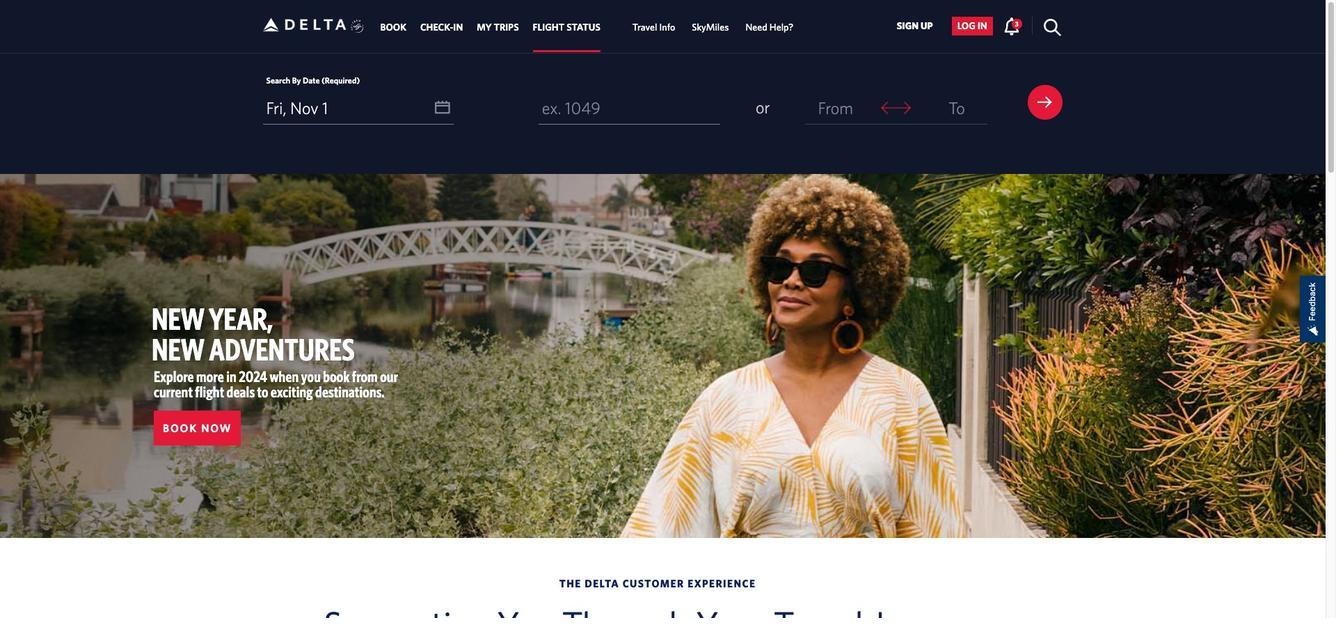 Task type: describe. For each thing, give the bounding box(es) containing it.
skyteam image
[[351, 5, 364, 48]]

(required)
[[322, 75, 360, 85]]

1
[[322, 98, 328, 118]]

flight status
[[533, 22, 601, 33]]

date
[[303, 75, 320, 85]]

check-
[[420, 22, 453, 33]]

need
[[746, 22, 768, 33]]

2 new from the top
[[152, 331, 205, 367]]

sign up link
[[891, 17, 939, 35]]

in inside explore more in 2024 when you book from our current flight deals to exciting destinations.
[[226, 368, 237, 385]]

in inside log in button
[[978, 20, 988, 32]]

from link
[[806, 92, 866, 124]]

fri, nov 1
[[266, 98, 328, 118]]

or
[[756, 97, 770, 117]]

skymiles
[[692, 22, 729, 33]]

book now link
[[154, 411, 241, 446]]

travel
[[633, 22, 657, 33]]

from
[[818, 98, 853, 118]]

3
[[1015, 19, 1019, 28]]

current
[[154, 383, 193, 400]]

help?
[[770, 22, 794, 33]]

book link
[[380, 15, 407, 40]]

you
[[301, 368, 321, 385]]

need help?
[[746, 22, 794, 33]]

adventures
[[209, 331, 355, 367]]

skymiles link
[[692, 15, 729, 40]]

new year, new adventures
[[152, 301, 355, 367]]

flight
[[195, 383, 224, 400]]

year,
[[209, 301, 273, 336]]

need help? link
[[746, 15, 794, 40]]

2024
[[239, 368, 267, 385]]

flight status link
[[533, 15, 601, 40]]

my
[[477, 22, 492, 33]]

log
[[958, 20, 976, 32]]

experience
[[688, 578, 756, 590]]

ex. 1049 number field
[[539, 92, 721, 124]]

more
[[196, 368, 224, 385]]

from
[[352, 368, 378, 385]]

my trips
[[477, 22, 519, 33]]

check-in
[[420, 22, 463, 33]]

explore
[[154, 368, 194, 385]]

the
[[559, 578, 582, 590]]

up
[[921, 20, 933, 32]]

fri,
[[266, 98, 287, 118]]

travel info
[[633, 22, 675, 33]]

Search By Date (Required) text field
[[263, 92, 454, 124]]



Task type: vqa. For each thing, say whether or not it's contained in the screenshot.
in to the left
yes



Task type: locate. For each thing, give the bounding box(es) containing it.
my trips link
[[477, 15, 519, 40]]

log in button
[[952, 17, 993, 35]]

0 vertical spatial in
[[978, 20, 988, 32]]

check-in link
[[420, 15, 463, 40]]

1 horizontal spatial in
[[978, 20, 988, 32]]

explore more in 2024 when you book from our current flight deals to exciting destinations.
[[154, 368, 398, 400]]

book for book
[[380, 22, 407, 33]]

explore more in 2024 when you book from our current flight deals to exciting destinations. link
[[154, 368, 398, 400]]

in
[[978, 20, 988, 32], [226, 368, 237, 385]]

book left now
[[163, 422, 198, 434]]

1 new from the top
[[152, 301, 205, 336]]

customer
[[623, 578, 685, 590]]

book
[[380, 22, 407, 33], [163, 422, 198, 434]]

1 vertical spatial book
[[163, 422, 198, 434]]

1 horizontal spatial book
[[380, 22, 407, 33]]

when
[[270, 368, 299, 385]]

search by date (required)
[[266, 75, 360, 85]]

3 link
[[1004, 17, 1022, 35]]

flight
[[533, 22, 565, 33]]

now
[[201, 422, 232, 434]]

book right "skyteam" 'image'
[[380, 22, 407, 33]]

0 vertical spatial book
[[380, 22, 407, 33]]

sign
[[897, 20, 919, 32]]

tab list
[[373, 0, 802, 52]]

nov
[[290, 98, 318, 118]]

our
[[380, 368, 398, 385]]

status
[[567, 22, 601, 33]]

info
[[660, 22, 675, 33]]

0 horizontal spatial in
[[226, 368, 237, 385]]

to
[[949, 98, 965, 118]]

travel info link
[[633, 15, 675, 40]]

in right more
[[226, 368, 237, 385]]

to link
[[927, 92, 988, 124]]

1 vertical spatial in
[[226, 368, 237, 385]]

in
[[453, 22, 463, 33]]

delta
[[585, 578, 620, 590]]

new
[[152, 301, 205, 336], [152, 331, 205, 367]]

deals
[[227, 383, 255, 400]]

exciting
[[271, 383, 313, 400]]

destinations.
[[315, 383, 385, 400]]

log in
[[958, 20, 988, 32]]

search
[[266, 75, 290, 85]]

delta air lines image
[[263, 3, 346, 47]]

sign up
[[897, 20, 933, 32]]

book now
[[163, 422, 232, 434]]

to
[[257, 383, 268, 400]]

book
[[323, 368, 350, 385]]

0 horizontal spatial book
[[163, 422, 198, 434]]

in right "log"
[[978, 20, 988, 32]]

by
[[292, 75, 301, 85]]

fri, nov 1 button
[[263, 92, 454, 124]]

the delta customer experience
[[559, 578, 756, 590]]

book for book now
[[163, 422, 198, 434]]

tab list containing book
[[373, 0, 802, 52]]

trips
[[494, 22, 519, 33]]



